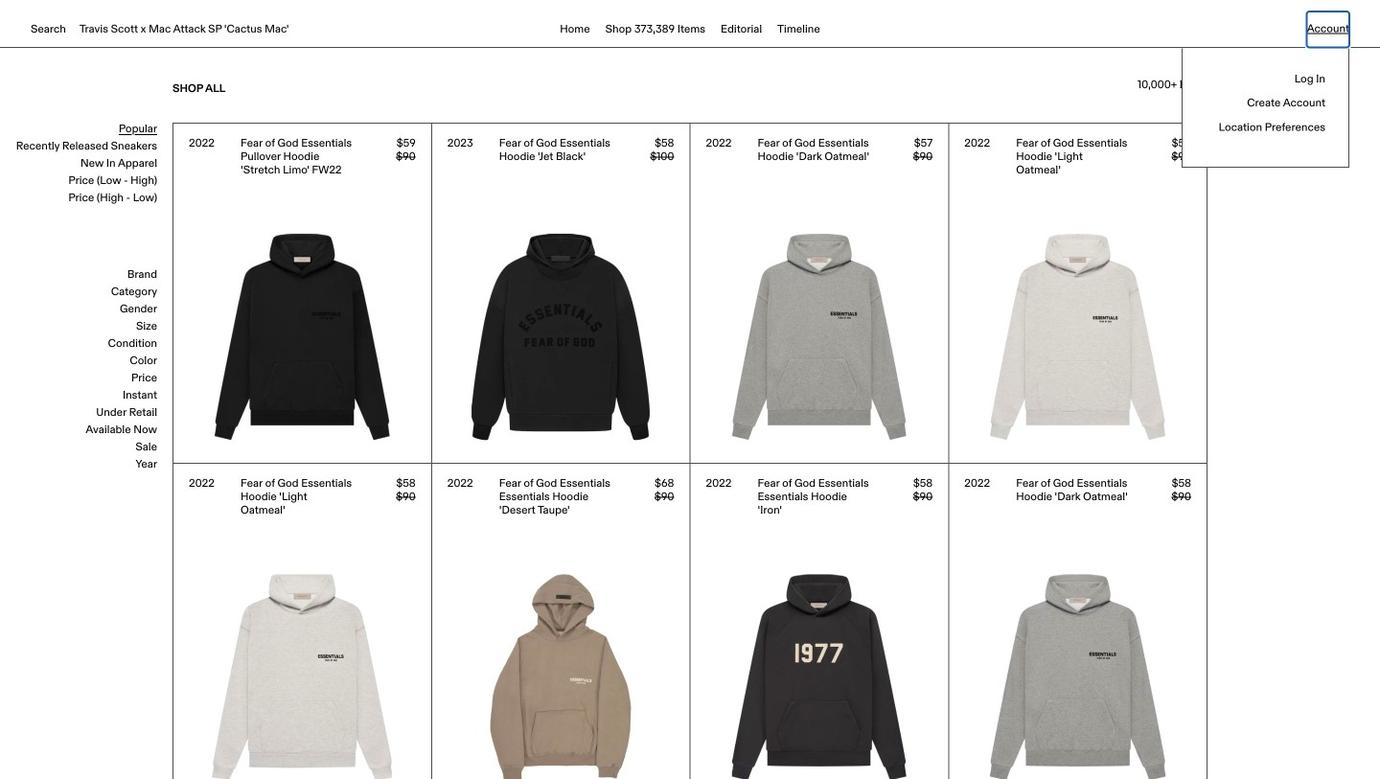 Task type: describe. For each thing, give the bounding box(es) containing it.
1 horizontal spatial fear of god essentials hoodie 'light oatmeal' image
[[968, 234, 1189, 463]]

1 horizontal spatial fear of god essentials hoodie 'dark oatmeal' image
[[968, 575, 1189, 780]]

fear of god essentials essentials hoodie 'desert taupe' image
[[468, 575, 654, 780]]



Task type: locate. For each thing, give the bounding box(es) containing it.
fear of god essentials hoodie 'jet black' image
[[449, 234, 673, 463]]

fear of god essentials hoodie 'light oatmeal' image
[[968, 234, 1189, 463], [189, 575, 416, 780]]

0 vertical spatial fear of god essentials hoodie 'light oatmeal' image
[[968, 234, 1189, 463]]

0 horizontal spatial fear of god essentials hoodie 'dark oatmeal' image
[[709, 234, 930, 463]]

fear of god essentials pullover hoodie 'stretch limo' fw22 image
[[192, 234, 413, 463]]

fear of god essentials essentials hoodie 'iron' image
[[709, 575, 930, 780]]

1 vertical spatial fear of god essentials hoodie 'dark oatmeal' image
[[968, 575, 1189, 780]]

0 vertical spatial fear of god essentials hoodie 'dark oatmeal' image
[[709, 234, 930, 463]]

fear of god essentials hoodie 'dark oatmeal' image
[[709, 234, 930, 463], [968, 575, 1189, 780]]

0 horizontal spatial fear of god essentials hoodie 'light oatmeal' image
[[189, 575, 416, 780]]

1 vertical spatial fear of god essentials hoodie 'light oatmeal' image
[[189, 575, 416, 780]]



Task type: vqa. For each thing, say whether or not it's contained in the screenshot.
top Fear of God Essentials Hoodie 'Dark Oatmeal' "image"
yes



